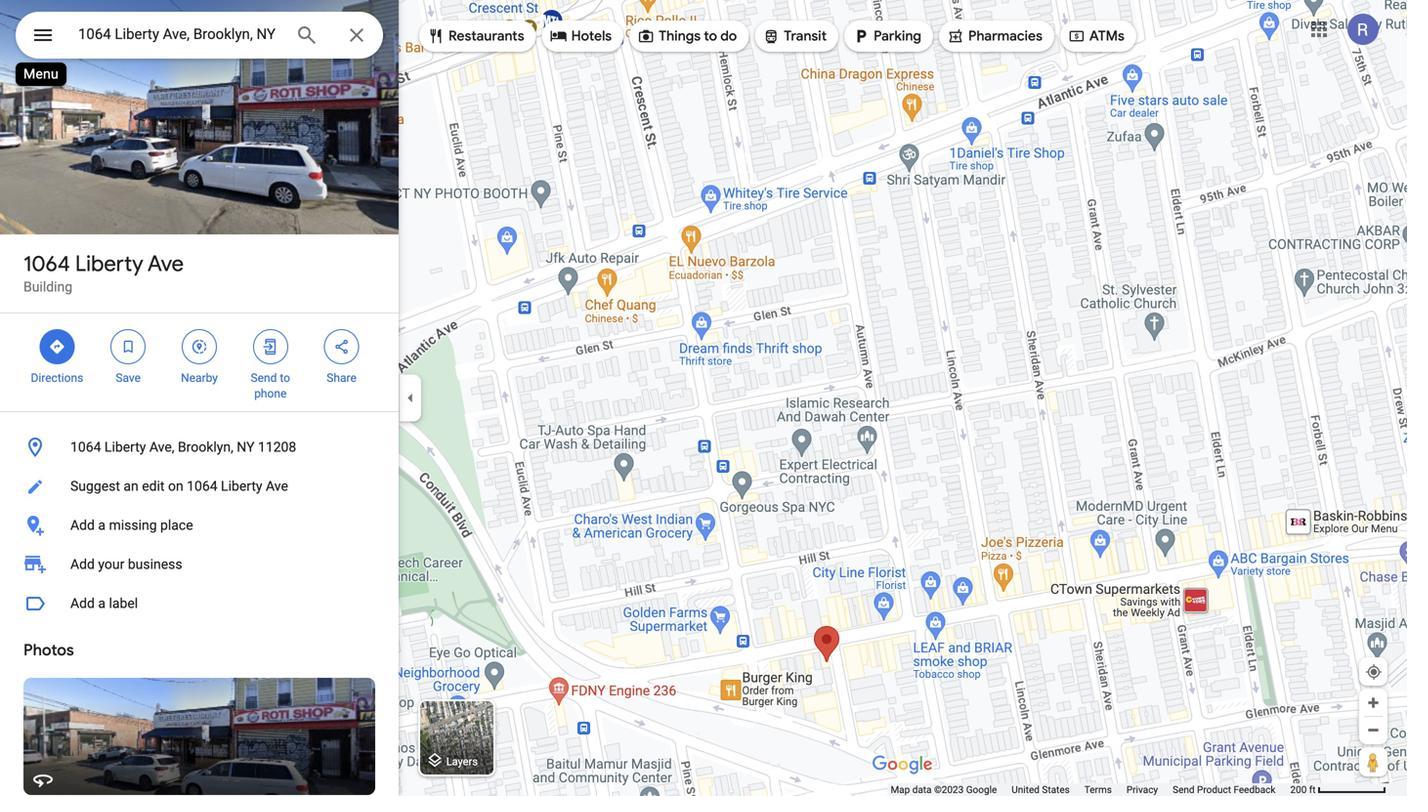 Task type: locate. For each thing, give the bounding box(es) containing it.
add
[[70, 517, 95, 533], [70, 556, 95, 573], [70, 596, 95, 612]]

 things to do
[[637, 25, 737, 47]]

add your business link
[[0, 545, 399, 584]]

things
[[659, 27, 701, 45]]

0 vertical spatial to
[[704, 27, 717, 45]]

map
[[891, 784, 910, 796]]

a
[[98, 517, 106, 533], [98, 596, 106, 612]]

2 vertical spatial 1064
[[187, 478, 217, 494]]

footer
[[891, 784, 1290, 796]]

1064 up suggest
[[70, 439, 101, 455]]

add down suggest
[[70, 517, 95, 533]]

liberty
[[75, 250, 143, 277], [104, 439, 146, 455], [221, 478, 262, 494]]

0 vertical spatial add
[[70, 517, 95, 533]]

atms
[[1089, 27, 1124, 45]]

a left missing
[[98, 517, 106, 533]]

0 vertical spatial send
[[251, 371, 277, 385]]

your
[[98, 556, 124, 573]]

1064 for ave
[[23, 250, 70, 277]]

1064 liberty ave building
[[23, 250, 184, 295]]

ave
[[148, 250, 184, 277], [266, 478, 288, 494]]

1 a from the top
[[98, 517, 106, 533]]

share
[[327, 371, 357, 385]]

united
[[1012, 784, 1040, 796]]

send inside button
[[1173, 784, 1195, 796]]

ft
[[1309, 784, 1316, 796]]

2 vertical spatial add
[[70, 596, 95, 612]]

an
[[124, 478, 139, 494]]

ave inside button
[[266, 478, 288, 494]]

0 horizontal spatial to
[[280, 371, 290, 385]]

1064 inside 1064 liberty ave building
[[23, 250, 70, 277]]

send
[[251, 371, 277, 385], [1173, 784, 1195, 796]]

1 vertical spatial send
[[1173, 784, 1195, 796]]

1 add from the top
[[70, 517, 95, 533]]

11208
[[258, 439, 296, 455]]

google maps element
[[0, 0, 1407, 796]]

0 vertical spatial 1064
[[23, 250, 70, 277]]

ave inside 1064 liberty ave building
[[148, 250, 184, 277]]


[[262, 336, 279, 358]]

do
[[720, 27, 737, 45]]

add left the label
[[70, 596, 95, 612]]

1 vertical spatial 1064
[[70, 439, 101, 455]]

©2023
[[934, 784, 964, 796]]

terms
[[1084, 784, 1112, 796]]

1 vertical spatial ave
[[266, 478, 288, 494]]

business
[[128, 556, 182, 573]]

united states button
[[1012, 784, 1070, 796]]


[[427, 25, 445, 47]]

add a missing place
[[70, 517, 193, 533]]

data
[[912, 784, 932, 796]]

 restaurants
[[427, 25, 524, 47]]

0 horizontal spatial 1064
[[23, 250, 70, 277]]

to
[[704, 27, 717, 45], [280, 371, 290, 385]]

1064 up building
[[23, 250, 70, 277]]

send up phone
[[251, 371, 277, 385]]

privacy button
[[1126, 784, 1158, 796]]

1064 for ave,
[[70, 439, 101, 455]]

edit
[[142, 478, 165, 494]]

2 horizontal spatial 1064
[[187, 478, 217, 494]]

1 horizontal spatial ave
[[266, 478, 288, 494]]

1 horizontal spatial send
[[1173, 784, 1195, 796]]

a for label
[[98, 596, 106, 612]]

add a missing place button
[[0, 506, 399, 545]]

to inside send to phone
[[280, 371, 290, 385]]

ave,
[[149, 439, 174, 455]]

0 vertical spatial liberty
[[75, 250, 143, 277]]

to up phone
[[280, 371, 290, 385]]

add for add a missing place
[[70, 517, 95, 533]]

2 add from the top
[[70, 556, 95, 573]]

0 vertical spatial ave
[[148, 250, 184, 277]]

footer containing map data ©2023 google
[[891, 784, 1290, 796]]

1064
[[23, 250, 70, 277], [70, 439, 101, 455], [187, 478, 217, 494]]

on
[[168, 478, 183, 494]]

directions
[[31, 371, 83, 385]]

liberty down the ny
[[221, 478, 262, 494]]


[[119, 336, 137, 358]]

zoom in image
[[1366, 696, 1381, 710]]

send for send product feedback
[[1173, 784, 1195, 796]]

1 vertical spatial add
[[70, 556, 95, 573]]

liberty inside 1064 liberty ave building
[[75, 250, 143, 277]]

1 vertical spatial liberty
[[104, 439, 146, 455]]

0 horizontal spatial send
[[251, 371, 277, 385]]


[[947, 25, 964, 47]]

layers
[[446, 756, 478, 768]]

liberty up 
[[75, 250, 143, 277]]

200
[[1290, 784, 1307, 796]]

None field
[[78, 22, 279, 46]]

a left the label
[[98, 596, 106, 612]]

product
[[1197, 784, 1231, 796]]

liberty left ave,
[[104, 439, 146, 455]]

nearby
[[181, 371, 218, 385]]

1064 liberty ave, brooklyn, ny 11208 button
[[0, 428, 399, 467]]

map data ©2023 google
[[891, 784, 997, 796]]

0 horizontal spatial ave
[[148, 250, 184, 277]]

1064 right on
[[187, 478, 217, 494]]

3 add from the top
[[70, 596, 95, 612]]

1 vertical spatial a
[[98, 596, 106, 612]]

0 vertical spatial a
[[98, 517, 106, 533]]

1 horizontal spatial to
[[704, 27, 717, 45]]

2 a from the top
[[98, 596, 106, 612]]

send left product on the right
[[1173, 784, 1195, 796]]

feedback
[[1234, 784, 1276, 796]]

ny
[[237, 439, 255, 455]]

send inside send to phone
[[251, 371, 277, 385]]

to left 'do'
[[704, 27, 717, 45]]

1 vertical spatial to
[[280, 371, 290, 385]]

privacy
[[1126, 784, 1158, 796]]

1 horizontal spatial 1064
[[70, 439, 101, 455]]

add a label button
[[0, 584, 399, 623]]


[[762, 25, 780, 47]]

pharmacies
[[968, 27, 1042, 45]]

add left your
[[70, 556, 95, 573]]

1064 liberty ave, brooklyn, ny 11208
[[70, 439, 296, 455]]

states
[[1042, 784, 1070, 796]]



Task type: vqa. For each thing, say whether or not it's contained in the screenshot.
United States button
yes



Task type: describe. For each thing, give the bounding box(es) containing it.

[[637, 25, 655, 47]]

label
[[109, 596, 138, 612]]

add for add your business
[[70, 556, 95, 573]]

footer inside google maps element
[[891, 784, 1290, 796]]

 parking
[[852, 25, 921, 47]]

transit
[[784, 27, 827, 45]]


[[48, 336, 66, 358]]

google account: ruby anderson  
(rubyanndersson@gmail.com) image
[[1347, 14, 1379, 45]]


[[852, 25, 870, 47]]

send to phone
[[251, 371, 290, 401]]

to inside  things to do
[[704, 27, 717, 45]]

zoom out image
[[1366, 723, 1381, 738]]


[[31, 21, 55, 49]]

send for send to phone
[[251, 371, 277, 385]]

 button
[[16, 12, 70, 63]]

hotels
[[571, 27, 612, 45]]

 search field
[[16, 12, 383, 63]]

restaurants
[[448, 27, 524, 45]]

actions for 1064 liberty ave region
[[0, 314, 399, 411]]

parking
[[874, 27, 921, 45]]

google
[[966, 784, 997, 796]]

none field inside 1064 liberty ave, brooklyn, ny 11208 field
[[78, 22, 279, 46]]

suggest an edit on 1064 liberty ave button
[[0, 467, 399, 506]]


[[191, 336, 208, 358]]

200 ft
[[1290, 784, 1316, 796]]

send product feedback button
[[1173, 784, 1276, 796]]

1064 liberty ave main content
[[0, 0, 399, 796]]

200 ft button
[[1290, 784, 1386, 796]]


[[1068, 25, 1085, 47]]

send product feedback
[[1173, 784, 1276, 796]]

phone
[[254, 387, 287, 401]]

place
[[160, 517, 193, 533]]


[[333, 336, 350, 358]]

2 vertical spatial liberty
[[221, 478, 262, 494]]

show your location image
[[1365, 663, 1383, 681]]

add a label
[[70, 596, 138, 612]]

suggest an edit on 1064 liberty ave
[[70, 478, 288, 494]]

 atms
[[1068, 25, 1124, 47]]

liberty for ave,
[[104, 439, 146, 455]]

a for missing
[[98, 517, 106, 533]]

add for add a label
[[70, 596, 95, 612]]

 hotels
[[550, 25, 612, 47]]

building
[[23, 279, 72, 295]]

 pharmacies
[[947, 25, 1042, 47]]

 transit
[[762, 25, 827, 47]]

suggest
[[70, 478, 120, 494]]


[[550, 25, 567, 47]]

photos
[[23, 640, 74, 661]]

missing
[[109, 517, 157, 533]]

collapse side panel image
[[400, 387, 421, 409]]

liberty for ave
[[75, 250, 143, 277]]

terms button
[[1084, 784, 1112, 796]]

brooklyn,
[[178, 439, 233, 455]]

show street view coverage image
[[1359, 747, 1387, 777]]

add your business
[[70, 556, 182, 573]]

save
[[116, 371, 141, 385]]

united states
[[1012, 784, 1070, 796]]

1064 Liberty Ave, Brooklyn, NY 11208 field
[[16, 12, 383, 59]]



